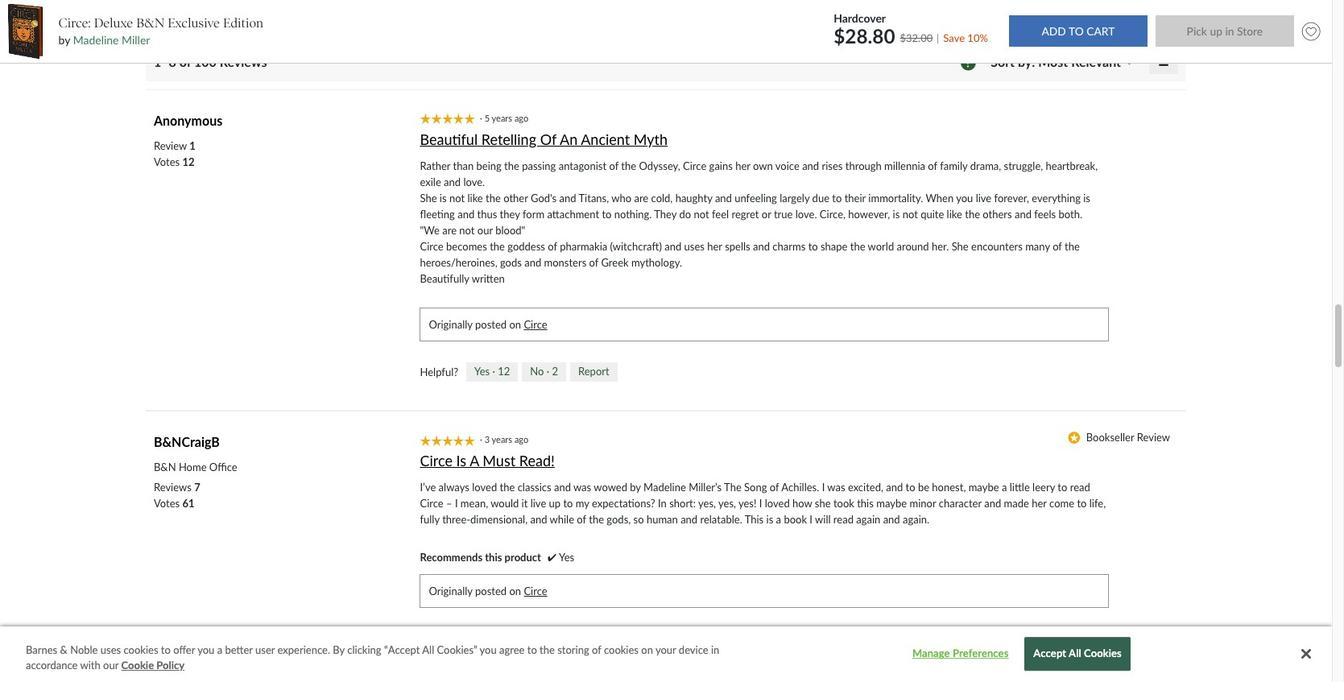 Task type: describe. For each thing, give the bounding box(es) containing it.
report for rather than being the passing antagonist of the odyssey, circe gains her own voice and rises through millennia of family drama, struggle, heartbreak, exile and love.
[[578, 365, 610, 378]]

thus
[[477, 208, 497, 221]]

$28.80
[[834, 24, 895, 47]]

0 horizontal spatial love.
[[464, 175, 485, 188]]

? button
[[961, 53, 977, 72]]

a left little
[[1002, 481, 1007, 494]]

votes inside b&n home office reviews 7 votes 61
[[154, 497, 180, 510]]

and down the goddess
[[525, 256, 541, 269]]

and down short:
[[681, 513, 698, 526]]

and down than
[[444, 175, 461, 188]]

circe inside i've always loved the classics and was wowed by madeline miller's the song of achilles.  i was excited, and to be honest, maybe a little leery to read circe – i mean, would it live up to my expectations?  in short:  yes, yes, yes!  i loved how she took this maybe minor character and made her come to life, fully three-dimensional, and while of the gods, so human and relatable.  this is a book i will read again and again.
[[420, 497, 444, 510]]

most
[[1039, 54, 1068, 69]]

&
[[60, 644, 68, 657]]

and down forever,
[[1015, 208, 1032, 221]]

circe down monsters
[[524, 318, 548, 331]]

many
[[1026, 240, 1050, 253]]

she
[[815, 497, 831, 510]]

dimensional,
[[471, 513, 528, 526]]

1 2 from the top
[[552, 365, 558, 378]]

1 vertical spatial 12
[[498, 365, 510, 378]]

encounters
[[972, 240, 1023, 253]]

manage
[[913, 647, 950, 660]]

5
[[485, 113, 490, 123]]

circe: deluxe b&n exclusive edition by madeline miller
[[58, 15, 263, 47]]

and left rises
[[802, 159, 819, 172]]

b&ncraigb button
[[154, 434, 220, 450]]

wowed
[[594, 481, 628, 494]]

of right 1–8
[[179, 54, 191, 69]]

device
[[679, 644, 709, 657]]

and up up
[[554, 481, 571, 494]]

own
[[753, 159, 773, 172]]

madeline miller link
[[73, 33, 150, 47]]

on inside barnes & noble uses cookies to offer you a better user experience. by clicking "accept all cookies" you agree to the storing of cookies on your device in accordance with our
[[641, 644, 653, 657]]

is down immortality.
[[893, 208, 900, 221]]

human
[[647, 513, 678, 526]]

ago for · 5 years ago
[[515, 113, 529, 123]]

2 no from the top
[[530, 632, 544, 645]]

the up thus
[[486, 192, 501, 204]]

is up always
[[456, 452, 467, 470]]

accept
[[1034, 647, 1067, 660]]

with
[[80, 659, 100, 672]]

accept all cookies
[[1034, 647, 1122, 660]]

yes for yes · 12
[[475, 365, 490, 378]]

≡ button
[[1150, 48, 1179, 74]]

posted for recommends this product ✔ yes
[[475, 585, 507, 598]]

2 no · 2 from the top
[[530, 632, 558, 645]]

sort
[[991, 54, 1015, 69]]

to right due on the right top of page
[[832, 192, 842, 204]]

1 horizontal spatial her
[[736, 159, 751, 172]]

0 horizontal spatial you
[[198, 644, 215, 657]]

· right yes · 12
[[547, 365, 550, 378]]

in
[[658, 497, 667, 510]]

rises
[[822, 159, 843, 172]]

of down the ancient
[[609, 159, 619, 172]]

noble
[[70, 644, 98, 657]]

mythology.
[[632, 256, 682, 269]]

miller's
[[689, 481, 722, 494]]

the left world
[[851, 240, 866, 253]]

–
[[446, 497, 452, 510]]

regret
[[732, 208, 759, 221]]

exclusive
[[168, 15, 220, 30]]

drama,
[[971, 159, 1002, 172]]

this
[[745, 513, 764, 526]]

and right again
[[883, 513, 900, 526]]

circe down "we
[[420, 240, 444, 253]]

not up becomes
[[459, 224, 475, 237]]

of down pharmakia
[[589, 256, 599, 269]]

a left book
[[776, 513, 781, 526]]

feel
[[712, 208, 729, 221]]

b&n inside circe: deluxe b&n exclusive edition by madeline miller
[[136, 15, 164, 30]]

uses inside "rather than being the passing antagonist of the odyssey, circe gains her own voice and rises through millennia of family drama, struggle, heartbreak, exile and love. she is not like the other god's and titans, who are cold, haughty and unfeeling largely due to their immortality. when you live forever, everything is fleeting and thus they form attachment to nothing. they do not feel regret or true love. circe, however, is not quite like the others and feels both. "we are not our blood" circe becomes the goddess of pharmakia (witchcraft) and uses her spells and charms to shape the world around her. she encounters many of the heroes/heroines,  gods and monsters of greek mythology. beautifully written"
[[684, 240, 705, 253]]

(witchcraft)
[[610, 240, 662, 253]]

the down the both.
[[1065, 240, 1080, 253]]

1 vertical spatial her
[[707, 240, 722, 253]]

recommends
[[420, 551, 483, 564]]

an
[[560, 131, 578, 148]]

odyssey,
[[639, 159, 681, 172]]

· 3 years ago
[[480, 434, 533, 445]]

through
[[846, 159, 882, 172]]

and right spells
[[753, 240, 770, 253]]

circe link for recommends this product ✔ yes
[[524, 585, 548, 598]]

17
[[498, 632, 510, 645]]

i've
[[420, 481, 436, 494]]

fleeting
[[420, 208, 455, 221]]

product
[[505, 551, 541, 564]]

years for 5
[[492, 113, 512, 123]]

to up come
[[1058, 481, 1068, 494]]

1 no · 2 from the top
[[530, 365, 558, 378]]

helpful? for rather than being the passing antagonist of the odyssey, circe gains her own voice and rises through millennia of family drama, struggle, heartbreak, exile and love.
[[420, 366, 458, 379]]

of up monsters
[[548, 240, 557, 253]]

heroes/heroines,
[[420, 256, 498, 269]]

· left 17
[[493, 632, 495, 645]]

the left odyssey,
[[621, 159, 637, 172]]

not right do
[[694, 208, 709, 221]]

so
[[634, 513, 644, 526]]

list for b&n home office
[[154, 479, 200, 512]]

0 vertical spatial like
[[468, 192, 483, 204]]

the right being
[[504, 159, 520, 172]]

live inside "rather than being the passing antagonist of the odyssey, circe gains her own voice and rises through millennia of family drama, struggle, heartbreak, exile and love. she is not like the other god's and titans, who are cold, haughty and unfeeling largely due to their immortality. when you live forever, everything is fleeting and thus they form attachment to nothing. they do not feel regret or true love. circe, however, is not quite like the others and feels both. "we are not our blood" circe becomes the goddess of pharmakia (witchcraft) and uses her spells and charms to shape the world around her. she encounters many of the heroes/heroines,  gods and monsters of greek mythology. beautifully written"
[[976, 192, 992, 204]]

$32.00
[[900, 31, 933, 44]]

originally posted on circe for "we are not our blood"
[[429, 318, 548, 331]]

0 vertical spatial read
[[1070, 481, 1091, 494]]

must
[[483, 452, 516, 470]]

always
[[439, 481, 470, 494]]

experience.
[[278, 644, 330, 657]]

content helpfulness group for rather than being the passing antagonist of the odyssey, circe gains her own voice and rises through millennia of family drama, struggle, heartbreak, exile and love.
[[420, 363, 618, 382]]

policy
[[156, 659, 185, 672]]

to left shape
[[809, 240, 818, 253]]

accordance
[[26, 659, 78, 672]]

other
[[504, 192, 528, 204]]

0 horizontal spatial she
[[420, 192, 437, 204]]

and left made at right
[[985, 497, 1002, 510]]

0 horizontal spatial are
[[442, 224, 457, 237]]

spells
[[725, 240, 751, 253]]

struggle,
[[1004, 159, 1043, 172]]

≡
[[1158, 50, 1170, 72]]

posted for "we are not our blood"
[[475, 318, 507, 331]]

1 vertical spatial this
[[485, 551, 502, 564]]

fully
[[420, 513, 440, 526]]

offer
[[173, 644, 195, 657]]

how
[[793, 497, 812, 510]]

cookie policy link
[[121, 659, 185, 674]]

achilles.
[[782, 481, 820, 494]]

2 was from the left
[[828, 481, 846, 494]]

and up attachment
[[560, 192, 576, 204]]

cookies"
[[437, 644, 477, 657]]

2 2 from the top
[[552, 632, 558, 645]]

rather than being the passing antagonist of the odyssey, circe gains her own voice and rises through millennia of family drama, struggle, heartbreak, exile and love. she is not like the other god's and titans, who are cold, haughty and unfeeling largely due to their immortality. when you live forever, everything is fleeting and thus they form attachment to nothing. they do not feel regret or true love. circe, however, is not quite like the others and feels both. "we are not our blood" circe becomes the goddess of pharmakia (witchcraft) and uses her spells and charms to shape the world around her. she encounters many of the heroes/heroines,  gods and monsters of greek mythology. beautifully written
[[420, 159, 1098, 285]]

cookie
[[121, 659, 154, 672]]

1 yes, from the left
[[698, 497, 716, 510]]

i right yes!
[[760, 497, 762, 510]]

not up "fleeting"
[[449, 192, 465, 204]]

madeline inside circe: deluxe b&n exclusive edition by madeline miller
[[73, 33, 119, 47]]

the up would
[[500, 481, 515, 494]]

you inside "rather than being the passing antagonist of the odyssey, circe gains her own voice and rises through millennia of family drama, struggle, heartbreak, exile and love. she is not like the other god's and titans, who are cold, haughty and unfeeling largely due to their immortality. when you live forever, everything is fleeting and thus they form attachment to nothing. they do not feel regret or true love. circe, however, is not quite like the others and feels both. "we are not our blood" circe becomes the goddess of pharmakia (witchcraft) and uses her spells and charms to shape the world around her. she encounters many of the heroes/heroines,  gods and monsters of greek mythology. beautifully written"
[[956, 192, 973, 204]]

i up the she
[[822, 481, 825, 494]]

2 yes, from the left
[[719, 497, 736, 510]]

to down titans,
[[602, 208, 612, 221]]

home
[[179, 461, 207, 474]]

and left while
[[530, 513, 547, 526]]

family
[[940, 159, 968, 172]]

1 vertical spatial love.
[[796, 208, 817, 221]]

✔
[[548, 551, 557, 564]]

to left the life,
[[1077, 497, 1087, 510]]

to right up
[[563, 497, 573, 510]]

better
[[225, 644, 253, 657]]

however,
[[849, 208, 890, 221]]

the inside barnes & noble uses cookies to offer you a better user experience. by clicking "accept all cookies" you agree to the storing of cookies on your device in accordance with our
[[540, 644, 555, 657]]

privacy alert dialog
[[0, 627, 1332, 682]]

by
[[333, 644, 345, 657]]

1 no from the top
[[530, 365, 544, 378]]

· 5 years ago
[[480, 113, 533, 123]]

circe up i've
[[420, 452, 453, 470]]

review 1 votes 12
[[154, 139, 196, 168]]

0 vertical spatial are
[[634, 192, 649, 204]]

and up feel
[[715, 192, 732, 204]]

a left must
[[470, 452, 479, 470]]

god's
[[531, 192, 557, 204]]

greek
[[601, 256, 629, 269]]

and up mythology.
[[665, 240, 682, 253]]

by inside circe: deluxe b&n exclusive edition by madeline miller
[[58, 33, 70, 47]]

1 horizontal spatial loved
[[765, 497, 790, 510]]

uses inside barnes & noble uses cookies to offer you a better user experience. by clicking "accept all cookies" you agree to the storing of cookies on your device in accordance with our
[[101, 644, 121, 657]]

honest,
[[932, 481, 966, 494]]

gains
[[709, 159, 733, 172]]

to left be
[[906, 481, 916, 494]]

circe left 'gains'
[[683, 159, 707, 172]]

12 inside review 1 votes 12
[[182, 155, 195, 168]]

is inside i've always loved the classics and was wowed by madeline miller's the song of achilles.  i was excited, and to be honest, maybe a little leery to read circe – i mean, would it live up to my expectations?  in short:  yes, yes, yes!  i loved how she took this maybe minor character and made her come to life, fully three-dimensional, and while of the gods, so human and relatable.  this is a book i will read again and again.
[[767, 513, 774, 526]]

written
[[472, 272, 505, 285]]



Task type: locate. For each thing, give the bounding box(es) containing it.
originally for recommends this product ✔ yes
[[429, 585, 473, 598]]

1 horizontal spatial read
[[1070, 481, 1091, 494]]

love. down largely
[[796, 208, 817, 221]]

0 vertical spatial yes
[[475, 365, 490, 378]]

storing
[[558, 644, 589, 657]]

world
[[868, 240, 894, 253]]

1 vertical spatial report
[[578, 632, 610, 645]]

circe link
[[524, 318, 548, 331], [524, 585, 548, 598]]

to up policy
[[161, 644, 171, 657]]

the left storing
[[540, 644, 555, 657]]

2 votes from the top
[[154, 497, 180, 510]]

2 ago from the top
[[515, 434, 529, 445]]

0 vertical spatial this
[[857, 497, 874, 510]]

she
[[420, 192, 437, 204], [952, 240, 969, 253]]

2 vertical spatial on
[[641, 644, 653, 657]]

2 years from the top
[[492, 434, 512, 445]]

add to wishlist image
[[1298, 18, 1325, 44]]

originally posted on circe down "written"
[[429, 318, 548, 331]]

of right storing
[[592, 644, 601, 657]]

my
[[576, 497, 589, 510]]

antagonist
[[559, 159, 607, 172]]

2 vertical spatial yes
[[475, 632, 490, 645]]

to right agree
[[527, 644, 537, 657]]

"accept
[[384, 644, 420, 657]]

votes left 61
[[154, 497, 180, 510]]

reviews up 61
[[154, 481, 192, 494]]

1 horizontal spatial you
[[480, 644, 497, 657]]

1 horizontal spatial all
[[1069, 647, 1082, 660]]

12 down 1
[[182, 155, 195, 168]]

1 horizontal spatial like
[[947, 208, 963, 221]]

2 content helpfulness group from the top
[[420, 629, 618, 649]]

our down thus
[[478, 224, 493, 237]]

1 horizontal spatial review
[[1137, 431, 1171, 444]]

?
[[961, 55, 977, 70]]

b&n left home
[[154, 461, 176, 474]]

live inside i've always loved the classics and was wowed by madeline miller's the song of achilles.  i was excited, and to be honest, maybe a little leery to read circe – i mean, would it live up to my expectations?  in short:  yes, yes, yes!  i loved how she took this maybe minor character and made her come to life, fully three-dimensional, and while of the gods, so human and relatable.  this is a book i will read again and again.
[[531, 497, 546, 510]]

quite
[[921, 208, 944, 221]]

0 vertical spatial posted
[[475, 318, 507, 331]]

are right "we
[[442, 224, 457, 237]]

posted down "written"
[[475, 318, 507, 331]]

votes inside review 1 votes 12
[[154, 155, 180, 168]]

is up "fleeting"
[[440, 192, 447, 204]]

ago up retelling
[[515, 113, 529, 123]]

book
[[784, 513, 807, 526]]

1 vertical spatial report button
[[570, 630, 618, 649]]

originally posted on circe
[[429, 318, 548, 331], [429, 585, 548, 598]]

2 originally posted on circe from the top
[[429, 585, 548, 598]]

0 horizontal spatial loved
[[472, 481, 497, 494]]

* bookseller review
[[1068, 431, 1171, 444]]

0 vertical spatial review
[[154, 139, 187, 152]]

gods
[[500, 256, 522, 269]]

· left 5
[[480, 113, 482, 123]]

0 vertical spatial loved
[[472, 481, 497, 494]]

and left thus
[[458, 208, 475, 221]]

yes
[[475, 365, 490, 378], [559, 551, 574, 564], [475, 632, 490, 645]]

love. down than
[[464, 175, 485, 188]]

madeline up 'in' on the bottom left of the page
[[644, 481, 686, 494]]

1 vertical spatial no · 2
[[530, 632, 558, 645]]

1 circe link from the top
[[524, 318, 548, 331]]

1 vertical spatial no
[[530, 632, 544, 645]]

100
[[194, 54, 217, 69]]

0 horizontal spatial our
[[103, 659, 119, 672]]

1 votes from the top
[[154, 155, 180, 168]]

1 horizontal spatial uses
[[684, 240, 705, 253]]

becomes
[[446, 240, 487, 253]]

0 vertical spatial ago
[[515, 113, 529, 123]]

will
[[815, 513, 831, 526]]

years right 5
[[492, 113, 512, 123]]

everything
[[1032, 192, 1081, 204]]

her left own
[[736, 159, 751, 172]]

circe is a must read!
[[420, 452, 555, 470]]

report button for i've always loved the classics and was wowed by madeline miller's the song of achilles.  i was excited, and to be honest, maybe a little leery to read circe – i mean, would it live up to my expectations?  in short:  yes, yes, yes!  i loved how she took this maybe minor character and made her come to life, fully three-dimensional, and while of the gods, so human and relatable.  this is a book i will read again and again.
[[570, 630, 618, 649]]

0 horizontal spatial cookies
[[124, 644, 158, 657]]

0 vertical spatial list
[[154, 138, 196, 170]]

largely
[[780, 192, 810, 204]]

2 right agree
[[552, 632, 558, 645]]

0 vertical spatial she
[[420, 192, 437, 204]]

2 vertical spatial her
[[1032, 497, 1047, 510]]

you right when
[[956, 192, 973, 204]]

this left the product
[[485, 551, 502, 564]]

1 report button from the top
[[570, 363, 618, 382]]

1 vertical spatial votes
[[154, 497, 180, 510]]

review right bookseller
[[1137, 431, 1171, 444]]

0 vertical spatial circe link
[[524, 318, 548, 331]]

of right song at right bottom
[[770, 481, 779, 494]]

she right the her.
[[952, 240, 969, 253]]

sort by: most relevant ▼
[[991, 54, 1133, 69]]

or
[[762, 208, 771, 221]]

our
[[478, 224, 493, 237], [103, 659, 119, 672]]

read up the life,
[[1070, 481, 1091, 494]]

1 originally from the top
[[429, 318, 473, 331]]

uses down do
[[684, 240, 705, 253]]

1 horizontal spatial maybe
[[969, 481, 999, 494]]

1 horizontal spatial 12
[[498, 365, 510, 378]]

0 vertical spatial helpful?
[[420, 366, 458, 379]]

1 vertical spatial content helpfulness group
[[420, 629, 618, 649]]

i right –
[[455, 497, 458, 510]]

all right accept
[[1069, 647, 1082, 660]]

2 cookies from the left
[[604, 644, 639, 657]]

by down circe:
[[58, 33, 70, 47]]

yes, down miller's
[[698, 497, 716, 510]]

1–8 of 100 reviews alert
[[154, 54, 273, 69]]

report button for rather than being the passing antagonist of the odyssey, circe gains her own voice and rises through millennia of family drama, struggle, heartbreak, exile and love.
[[570, 363, 618, 382]]

0 horizontal spatial maybe
[[877, 497, 907, 510]]

beautiful
[[420, 131, 478, 148]]

0 horizontal spatial read
[[834, 513, 854, 526]]

the left others
[[965, 208, 980, 221]]

anonymous
[[154, 113, 222, 128]]

0 vertical spatial maybe
[[969, 481, 999, 494]]

0 horizontal spatial all
[[422, 644, 434, 657]]

myth
[[634, 131, 668, 148]]

1 vertical spatial review
[[1137, 431, 1171, 444]]

live
[[976, 192, 992, 204], [531, 497, 546, 510]]

manage preferences
[[913, 647, 1009, 660]]

b&n up miller
[[136, 15, 164, 30]]

took
[[834, 497, 855, 510]]

this
[[857, 497, 874, 510], [485, 551, 502, 564]]

1 vertical spatial ago
[[515, 434, 529, 445]]

2 helpful? from the top
[[420, 633, 458, 646]]

circe link for "we are not our blood"
[[524, 318, 548, 331]]

relevant
[[1072, 54, 1121, 69]]

content helpfulness group
[[420, 363, 618, 382], [420, 629, 618, 649]]

*
[[1068, 432, 1081, 444]]

0 vertical spatial years
[[492, 113, 512, 123]]

1 vertical spatial by
[[630, 481, 641, 494]]

unfeeling
[[735, 192, 777, 204]]

helpful? for i've always loved the classics and was wowed by madeline miller's the song of achilles.  i was excited, and to be honest, maybe a little leery to read circe – i mean, would it live up to my expectations?  in short:  yes, yes, yes!  i loved how she took this maybe minor character and made her come to life, fully three-dimensional, and while of the gods, so human and relatable.  this is a book i will read again and again.
[[420, 633, 458, 646]]

0 horizontal spatial her
[[707, 240, 722, 253]]

0 vertical spatial b&n
[[136, 15, 164, 30]]

again.
[[903, 513, 930, 526]]

1 vertical spatial maybe
[[877, 497, 907, 510]]

yes right the ✔
[[559, 551, 574, 564]]

like
[[468, 192, 483, 204], [947, 208, 963, 221]]

· left 3
[[480, 434, 482, 445]]

1 vertical spatial are
[[442, 224, 457, 237]]

0 vertical spatial uses
[[684, 240, 705, 253]]

no · 2 right agree
[[530, 632, 558, 645]]

a inside barnes & noble uses cookies to offer you a better user experience. by clicking "accept all cookies" you agree to the storing of cookies on your device in accordance with our
[[217, 644, 222, 657]]

yes for yes · 17
[[475, 632, 490, 645]]

0 vertical spatial no · 2
[[530, 365, 558, 378]]

mean,
[[461, 497, 488, 510]]

1 vertical spatial originally posted on circe
[[429, 585, 548, 598]]

1 horizontal spatial are
[[634, 192, 649, 204]]

you
[[956, 192, 973, 204], [198, 644, 215, 657], [480, 644, 497, 657]]

true
[[774, 208, 793, 221]]

excited,
[[848, 481, 884, 494]]

beautifully
[[420, 272, 469, 285]]

cookies left your
[[604, 644, 639, 657]]

circe:
[[58, 15, 91, 30]]

character
[[939, 497, 982, 510]]

2 horizontal spatial you
[[956, 192, 973, 204]]

i left will
[[810, 513, 813, 526]]

0 vertical spatial our
[[478, 224, 493, 237]]

1 vertical spatial posted
[[475, 585, 507, 598]]

circe down the product
[[524, 585, 548, 598]]

voice
[[776, 159, 800, 172]]

helpful? right the "accept
[[420, 633, 458, 646]]

originally for "we are not our blood"
[[429, 318, 473, 331]]

madeline down deluxe
[[73, 33, 119, 47]]

of down my
[[577, 513, 586, 526]]

reviews for b&n home office reviews 7 votes 61
[[154, 481, 192, 494]]

shape
[[821, 240, 848, 253]]

life,
[[1090, 497, 1106, 510]]

2 posted from the top
[[475, 585, 507, 598]]

2 report from the top
[[578, 632, 610, 645]]

1 vertical spatial our
[[103, 659, 119, 672]]

of left an
[[540, 131, 557, 148]]

years for 3
[[492, 434, 512, 445]]

up
[[549, 497, 561, 510]]

2 originally from the top
[[429, 585, 473, 598]]

0 horizontal spatial review
[[154, 139, 187, 152]]

not down immortality.
[[903, 208, 918, 221]]

0 horizontal spatial uses
[[101, 644, 121, 657]]

0 horizontal spatial live
[[531, 497, 546, 510]]

yes,
[[698, 497, 716, 510], [719, 497, 736, 510]]

are
[[634, 192, 649, 204], [442, 224, 457, 237]]

cold,
[[651, 192, 673, 204]]

1 was from the left
[[574, 481, 591, 494]]

and right "excited,"
[[886, 481, 903, 494]]

1 horizontal spatial madeline
[[644, 481, 686, 494]]

expectations?
[[592, 497, 655, 510]]

1 vertical spatial live
[[531, 497, 546, 510]]

0 vertical spatial by
[[58, 33, 70, 47]]

of right the many
[[1053, 240, 1062, 253]]

the down blood"
[[490, 240, 505, 253]]

1 horizontal spatial love.
[[796, 208, 817, 221]]

cookies up cookie
[[124, 644, 158, 657]]

no right yes · 12
[[530, 365, 544, 378]]

accept all cookies button
[[1025, 638, 1131, 671]]

reviews right 100
[[220, 54, 267, 69]]

1 vertical spatial yes
[[559, 551, 574, 564]]

0 horizontal spatial like
[[468, 192, 483, 204]]

monsters
[[544, 256, 587, 269]]

by inside i've always loved the classics and was wowed by madeline miller's the song of achilles.  i was excited, and to be honest, maybe a little leery to read circe – i mean, would it live up to my expectations?  in short:  yes, yes, yes!  i loved how she took this maybe minor character and made her come to life, fully three-dimensional, and while of the gods, so human and relatable.  this is a book i will read again and again.
[[630, 481, 641, 494]]

madeline inside i've always loved the classics and was wowed by madeline miller's the song of achilles.  i was excited, and to be honest, maybe a little leery to read circe – i mean, would it live up to my expectations?  in short:  yes, yes, yes!  i loved how she took this maybe minor character and made her come to life, fully three-dimensional, and while of the gods, so human and relatable.  this is a book i will read again and again.
[[644, 481, 686, 494]]

2 report button from the top
[[570, 630, 618, 649]]

1 ago from the top
[[515, 113, 529, 123]]

2 list from the top
[[154, 479, 200, 512]]

61
[[182, 497, 195, 510]]

list down anonymous
[[154, 138, 196, 170]]

1 horizontal spatial cookies
[[604, 644, 639, 657]]

madeline
[[73, 33, 119, 47], [644, 481, 686, 494]]

1 vertical spatial circe link
[[524, 585, 548, 598]]

1 helpful? from the top
[[420, 366, 458, 379]]

all inside button
[[1069, 647, 1082, 660]]

1 horizontal spatial our
[[478, 224, 493, 237]]

list
[[154, 138, 196, 170], [154, 479, 200, 512]]

0 horizontal spatial yes,
[[698, 497, 716, 510]]

years
[[492, 113, 512, 123], [492, 434, 512, 445]]

heartbreak,
[[1046, 159, 1098, 172]]

live up others
[[976, 192, 992, 204]]

are up the nothing.
[[634, 192, 649, 204]]

this inside i've always loved the classics and was wowed by madeline miller's the song of achilles.  i was excited, and to be honest, maybe a little leery to read circe – i mean, would it live up to my expectations?  in short:  yes, yes, yes!  i loved how she took this maybe minor character and made her come to life, fully three-dimensional, and while of the gods, so human and relatable.  this is a book i will read again and again.
[[857, 497, 874, 510]]

three-
[[442, 513, 471, 526]]

1 years from the top
[[492, 113, 512, 123]]

of left family
[[928, 159, 938, 172]]

loved up mean,
[[472, 481, 497, 494]]

yes up 3
[[475, 365, 490, 378]]

1 vertical spatial list
[[154, 479, 200, 512]]

2 right yes · 12
[[552, 365, 558, 378]]

1 posted from the top
[[475, 318, 507, 331]]

the
[[724, 481, 742, 494]]

1 vertical spatial years
[[492, 434, 512, 445]]

on down the product
[[509, 585, 521, 598]]

than
[[453, 159, 474, 172]]

· left storing
[[547, 632, 550, 645]]

1 vertical spatial on
[[509, 585, 521, 598]]

on for recommends this product ✔ yes
[[509, 585, 521, 598]]

0 vertical spatial madeline
[[73, 33, 119, 47]]

deluxe
[[94, 15, 133, 30]]

yes!
[[739, 497, 757, 510]]

0 horizontal spatial was
[[574, 481, 591, 494]]

beautiful retelling of an ancient myth
[[420, 131, 668, 148]]

1 vertical spatial read
[[834, 513, 854, 526]]

report for i've always loved the classics and was wowed by madeline miller's the song of achilles.  i was excited, and to be honest, maybe a little leery to read circe – i mean, would it live up to my expectations?  in short:  yes, yes, yes!  i loved how she took this maybe minor character and made her come to life, fully three-dimensional, and while of the gods, so human and relatable.  this is a book i will read again and again.
[[578, 632, 610, 645]]

1 horizontal spatial this
[[857, 497, 874, 510]]

attachment
[[547, 208, 599, 221]]

manage preferences button
[[910, 639, 1011, 670]]

0 vertical spatial 2
[[552, 365, 558, 378]]

b&n home office reviews 7 votes 61
[[154, 461, 237, 510]]

originally down recommends
[[429, 585, 473, 598]]

0 vertical spatial her
[[736, 159, 751, 172]]

millennia
[[885, 159, 926, 172]]

· up · 3 years ago
[[493, 365, 495, 378]]

▼
[[1126, 59, 1133, 66]]

0 horizontal spatial by
[[58, 33, 70, 47]]

1 report from the top
[[578, 365, 610, 378]]

in
[[711, 644, 720, 657]]

0 vertical spatial no
[[530, 365, 544, 378]]

read down took
[[834, 513, 854, 526]]

her
[[736, 159, 751, 172], [707, 240, 722, 253], [1032, 497, 1047, 510]]

1
[[190, 139, 196, 152]]

cookies
[[1084, 647, 1122, 660]]

her inside i've always loved the classics and was wowed by madeline miller's the song of achilles.  i was excited, and to be honest, maybe a little leery to read circe – i mean, would it live up to my expectations?  in short:  yes, yes, yes!  i loved how she took this maybe minor character and made her come to life, fully three-dimensional, and while of the gods, so human and relatable.  this is a book i will read again and again.
[[1032, 497, 1047, 510]]

our right with
[[103, 659, 119, 672]]

1 list from the top
[[154, 138, 196, 170]]

1 vertical spatial madeline
[[644, 481, 686, 494]]

0 vertical spatial originally posted on circe
[[429, 318, 548, 331]]

2 horizontal spatial her
[[1032, 497, 1047, 510]]

is right this
[[767, 513, 774, 526]]

content helpfulness group for i've always loved the classics and was wowed by madeline miller's the song of achilles.  i was excited, and to be honest, maybe a little leery to read circe – i mean, would it live up to my expectations?  in short:  yes, yes, yes!  i loved how she took this maybe minor character and made her come to life, fully three-dimensional, and while of the gods, so human and relatable.  this is a book i will read again and again.
[[420, 629, 618, 649]]

0 vertical spatial reviews
[[220, 54, 267, 69]]

1 vertical spatial originally
[[429, 585, 473, 598]]

reviews for 1–8 of 100 reviews
[[220, 54, 267, 69]]

short:
[[670, 497, 696, 510]]

on
[[509, 318, 521, 331], [509, 585, 521, 598], [641, 644, 653, 657]]

the down my
[[589, 513, 604, 526]]

our inside "rather than being the passing antagonist of the odyssey, circe gains her own voice and rises through millennia of family drama, struggle, heartbreak, exile and love. she is not like the other god's and titans, who are cold, haughty and unfeeling largely due to their immortality. when you live forever, everything is fleeting and thus they form attachment to nothing. they do not feel regret or true love. circe, however, is not quite like the others and feels both. "we are not our blood" circe becomes the goddess of pharmakia (witchcraft) and uses her spells and charms to shape the world around her. she encounters many of the heroes/heroines,  gods and monsters of greek mythology. beautifully written"
[[478, 224, 493, 237]]

1 content helpfulness group from the top
[[420, 363, 618, 382]]

leery
[[1033, 481, 1055, 494]]

like up thus
[[468, 192, 483, 204]]

1 horizontal spatial she
[[952, 240, 969, 253]]

0 vertical spatial originally
[[429, 318, 473, 331]]

0 horizontal spatial this
[[485, 551, 502, 564]]

on for "we are not our blood"
[[509, 318, 521, 331]]

1 vertical spatial loved
[[765, 497, 790, 510]]

her left spells
[[707, 240, 722, 253]]

is right the everything
[[1084, 192, 1091, 204]]

like down when
[[947, 208, 963, 221]]

bookseller
[[1087, 431, 1135, 444]]

list containing review
[[154, 138, 196, 170]]

0 vertical spatial votes
[[154, 155, 180, 168]]

circe link down the product
[[524, 585, 548, 598]]

circe: deluxe b&n exclusive edition image
[[8, 4, 43, 59]]

review inside review 1 votes 12
[[154, 139, 187, 152]]

1 originally posted on circe from the top
[[429, 318, 548, 331]]

reviews inside b&n home office reviews 7 votes 61
[[154, 481, 192, 494]]

list for anonymous
[[154, 138, 196, 170]]

review left 1
[[154, 139, 187, 152]]

1 cookies from the left
[[124, 644, 158, 657]]

of inside barnes & noble uses cookies to offer you a better user experience. by clicking "accept all cookies" you agree to the storing of cookies on your device in accordance with our
[[592, 644, 601, 657]]

b&n inside b&n home office reviews 7 votes 61
[[154, 461, 176, 474]]

None submit
[[1009, 16, 1148, 47], [1156, 16, 1295, 47], [1009, 16, 1148, 47], [1156, 16, 1295, 47]]

barnes
[[26, 644, 57, 657]]

0 vertical spatial 12
[[182, 155, 195, 168]]

all right the "accept
[[422, 644, 434, 657]]

ago for · 3 years ago
[[515, 434, 529, 445]]

1 vertical spatial uses
[[101, 644, 121, 657]]

originally posted on circe for recommends this product ✔ yes
[[429, 585, 548, 598]]

by up 'expectations?'
[[630, 481, 641, 494]]

made
[[1004, 497, 1029, 510]]

1 vertical spatial she
[[952, 240, 969, 253]]

our inside barnes & noble uses cookies to offer you a better user experience. by clicking "accept all cookies" you agree to the storing of cookies on your device in accordance with our
[[103, 659, 119, 672]]

0 vertical spatial report
[[578, 365, 610, 378]]

feels
[[1035, 208, 1056, 221]]

list containing reviews
[[154, 479, 200, 512]]

2 circe link from the top
[[524, 585, 548, 598]]

by
[[58, 33, 70, 47], [630, 481, 641, 494]]

all inside barnes & noble uses cookies to offer you a better user experience. by clicking "accept all cookies" you agree to the storing of cookies on your device in accordance with our
[[422, 644, 434, 657]]

1 horizontal spatial live
[[976, 192, 992, 204]]

0 vertical spatial on
[[509, 318, 521, 331]]



Task type: vqa. For each thing, say whether or not it's contained in the screenshot.
leftmost order history
no



